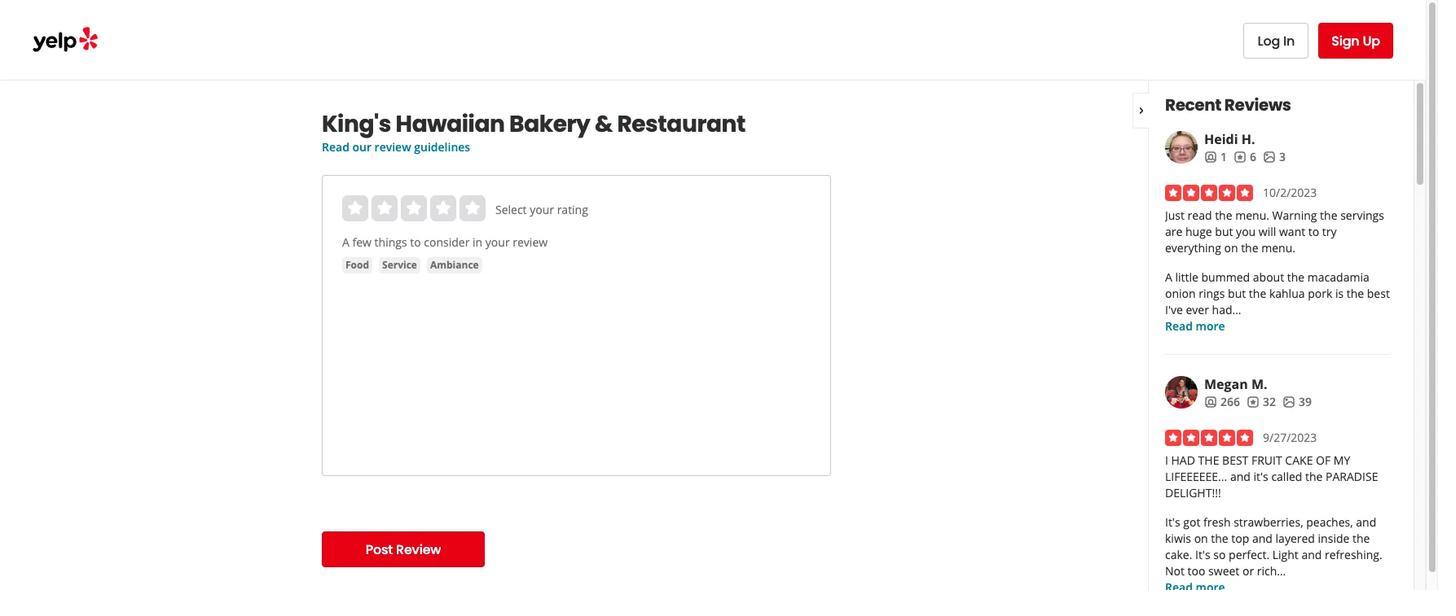 Task type: describe. For each thing, give the bounding box(es) containing it.
rating
[[557, 202, 588, 218]]

perfect.
[[1229, 548, 1270, 563]]

king's hawaiian bakery & restaurant link
[[322, 108, 831, 140]]

about
[[1253, 270, 1284, 285]]

16 friends v2 image for megan m.
[[1204, 396, 1217, 409]]

read inside king's hawaiian bakery & restaurant read our review guidelines
[[322, 139, 349, 155]]

rating element
[[342, 196, 486, 222]]

post review button
[[322, 532, 485, 568]]

had
[[1171, 453, 1195, 469]]

the down the about
[[1249, 286, 1266, 301]]

more
[[1196, 319, 1225, 334]]

sweet
[[1208, 564, 1240, 579]]

heidi
[[1204, 130, 1238, 148]]

strawberries,
[[1234, 515, 1303, 530]]

read more button
[[1165, 319, 1225, 335]]

our
[[352, 139, 372, 155]]

called
[[1271, 469, 1302, 485]]

guidelines
[[414, 139, 470, 155]]

up
[[1363, 31, 1380, 50]]

read
[[1188, 208, 1212, 223]]

just read the menu. warning the servings are huge but you will want to try everything on the menu.
[[1165, 208, 1384, 256]]

&
[[595, 108, 613, 140]]

read inside dropdown button
[[1165, 319, 1193, 334]]

i've
[[1165, 302, 1183, 318]]

10/2/2023
[[1263, 185, 1317, 200]]

i had the best fruit cake of my lifeeeeee... and it's called the paradise delight!!!
[[1165, 453, 1378, 501]]

it's
[[1254, 469, 1269, 485]]

and inside i had the best fruit cake of my lifeeeeee... and it's called the paradise delight!!!
[[1230, 469, 1251, 485]]

1 vertical spatial it's
[[1195, 548, 1211, 563]]

things
[[375, 235, 407, 250]]

peaches,
[[1306, 515, 1353, 530]]

16 photos v2 image for megan m.
[[1283, 396, 1296, 409]]

kiwis
[[1165, 531, 1191, 547]]

consider
[[424, 235, 470, 250]]

sign up
[[1332, 31, 1380, 50]]

lifeeeeee...
[[1165, 469, 1227, 485]]

in
[[473, 235, 483, 250]]

macadamia
[[1308, 270, 1370, 285]]

post
[[366, 541, 393, 559]]

fresh
[[1203, 515, 1231, 530]]

16 friends v2 image for heidi h.
[[1204, 151, 1217, 164]]

are
[[1165, 224, 1183, 240]]

want
[[1279, 224, 1306, 240]]

the up kahlua
[[1287, 270, 1305, 285]]

read our review guidelines link
[[322, 139, 470, 155]]

of
[[1316, 453, 1331, 469]]

a few things to consider in your review
[[342, 235, 548, 250]]

32
[[1263, 394, 1276, 410]]

best
[[1367, 286, 1390, 301]]

and down strawberries, in the right of the page
[[1252, 531, 1273, 547]]

post review
[[366, 541, 441, 559]]

service
[[382, 258, 417, 272]]

log
[[1258, 31, 1280, 50]]

0 horizontal spatial it's
[[1165, 515, 1180, 530]]

cake
[[1285, 453, 1313, 469]]

0 horizontal spatial to
[[410, 235, 421, 250]]

inside
[[1318, 531, 1350, 547]]

king's hawaiian bakery & restaurant read our review guidelines
[[322, 108, 746, 155]]

the
[[1198, 453, 1219, 469]]

top
[[1232, 531, 1249, 547]]

photo of heidi h. image
[[1165, 131, 1198, 164]]

0 horizontal spatial your
[[485, 235, 510, 250]]

but inside a little bummed about the macadamia onion rings but the kahlua pork is the best i've ever had…
[[1228, 286, 1246, 301]]

the down you
[[1241, 240, 1259, 256]]

too
[[1188, 564, 1206, 579]]

to inside just read the menu. warning the servings are huge but you will want to try everything on the menu.
[[1308, 224, 1319, 240]]

review
[[396, 541, 441, 559]]

ambiance
[[430, 258, 479, 272]]

best
[[1222, 453, 1249, 469]]

rich…
[[1257, 564, 1286, 579]]

is
[[1335, 286, 1344, 301]]

warning
[[1272, 208, 1317, 223]]

so
[[1214, 548, 1226, 563]]

i
[[1165, 453, 1168, 469]]

restaurant
[[617, 108, 746, 140]]

review for few
[[513, 235, 548, 250]]

266
[[1221, 394, 1240, 410]]

fruit
[[1252, 453, 1282, 469]]

photos element for heidi h.
[[1263, 149, 1286, 165]]

review for hawaiian
[[375, 139, 411, 155]]

few
[[352, 235, 372, 250]]

delight!!!
[[1165, 486, 1221, 501]]

5 star rating image for megan m.
[[1165, 430, 1253, 447]]

bummed
[[1201, 270, 1250, 285]]

megan
[[1204, 376, 1248, 394]]

it's got fresh strawberries, peaches, and kiwis on the top and layered inside the cake. it's so perfect. light and refreshing. not too sweet or rich…
[[1165, 515, 1383, 579]]

friends element for megan m.
[[1204, 394, 1240, 411]]

16 review v2 image
[[1234, 151, 1247, 164]]

reviews
[[1225, 94, 1291, 117]]



Task type: locate. For each thing, give the bounding box(es) containing it.
sign
[[1332, 31, 1360, 50]]

1 horizontal spatial 16 photos v2 image
[[1283, 396, 1296, 409]]

heidi h.
[[1204, 130, 1255, 148]]

1 vertical spatial review
[[513, 235, 548, 250]]

layered
[[1276, 531, 1315, 547]]

sign up button
[[1319, 23, 1393, 59]]

a inside a little bummed about the macadamia onion rings but the kahlua pork is the best i've ever had…
[[1165, 270, 1172, 285]]

little
[[1175, 270, 1199, 285]]

1 horizontal spatial to
[[1308, 224, 1319, 240]]

1 5 star rating image from the top
[[1165, 185, 1253, 201]]

rings
[[1199, 286, 1225, 301]]

review down select your rating
[[513, 235, 548, 250]]

to right things
[[410, 235, 421, 250]]

refreshing.
[[1325, 548, 1383, 563]]

1 vertical spatial on
[[1194, 531, 1208, 547]]

photo of megan m. image
[[1165, 376, 1198, 409]]

the right is
[[1347, 286, 1364, 301]]

1 friends element from the top
[[1204, 149, 1227, 165]]

log in
[[1258, 31, 1295, 50]]

recent reviews
[[1165, 94, 1291, 117]]

but
[[1215, 224, 1233, 240], [1228, 286, 1246, 301]]

megan m.
[[1204, 376, 1268, 394]]

0 vertical spatial on
[[1224, 240, 1238, 256]]

it's up kiwis
[[1165, 515, 1180, 530]]

1 vertical spatial menu.
[[1262, 240, 1296, 256]]

a little bummed about the macadamia onion rings but the kahlua pork is the best i've ever had…
[[1165, 270, 1390, 318]]

food
[[345, 258, 369, 272]]

friends element down megan
[[1204, 394, 1240, 411]]

0 vertical spatial read
[[322, 139, 349, 155]]

but inside just read the menu. warning the servings are huge but you will want to try everything on the menu.
[[1215, 224, 1233, 240]]

review
[[375, 139, 411, 155], [513, 235, 548, 250]]

16 friends v2 image left 1
[[1204, 151, 1217, 164]]

9/27/2023
[[1263, 430, 1317, 446]]

5 star rating image up the
[[1165, 430, 1253, 447]]

but up had…
[[1228, 286, 1246, 301]]

1 vertical spatial read
[[1165, 319, 1193, 334]]

recent
[[1165, 94, 1221, 117]]

read
[[322, 139, 349, 155], [1165, 319, 1193, 334]]

friends element for heidi h.
[[1204, 149, 1227, 165]]

on down the got
[[1194, 531, 1208, 547]]

select
[[495, 202, 527, 218]]

16 photos v2 image for heidi h.
[[1263, 151, 1276, 164]]

read more
[[1165, 319, 1225, 334]]

onion
[[1165, 286, 1196, 301]]

16 photos v2 image left 3
[[1263, 151, 1276, 164]]

photos element for megan m.
[[1283, 394, 1312, 411]]

close sidebar icon image
[[1135, 104, 1148, 117], [1135, 104, 1148, 117]]

5 star rating image for heidi h.
[[1165, 185, 1253, 201]]

None radio
[[342, 196, 368, 222], [372, 196, 398, 222], [401, 196, 427, 222], [430, 196, 456, 222], [460, 196, 486, 222], [342, 196, 368, 222], [372, 196, 398, 222], [401, 196, 427, 222], [430, 196, 456, 222], [460, 196, 486, 222]]

0 vertical spatial menu.
[[1235, 208, 1270, 223]]

1
[[1221, 149, 1227, 165]]

friends element containing 1
[[1204, 149, 1227, 165]]

on inside it's got fresh strawberries, peaches, and kiwis on the top and layered inside the cake. it's so perfect. light and refreshing. not too sweet or rich…
[[1194, 531, 1208, 547]]

review right our
[[375, 139, 411, 155]]

in
[[1283, 31, 1295, 50]]

16 friends v2 image left the 266
[[1204, 396, 1217, 409]]

menu. up you
[[1235, 208, 1270, 223]]

the
[[1215, 208, 1233, 223], [1320, 208, 1338, 223], [1241, 240, 1259, 256], [1287, 270, 1305, 285], [1249, 286, 1266, 301], [1347, 286, 1364, 301], [1305, 469, 1323, 485], [1211, 531, 1229, 547], [1353, 531, 1370, 547]]

kahlua
[[1269, 286, 1305, 301]]

had…
[[1212, 302, 1241, 318]]

16 friends v2 image
[[1204, 151, 1217, 164], [1204, 396, 1217, 409]]

and up refreshing.
[[1356, 515, 1376, 530]]

0 vertical spatial photos element
[[1263, 149, 1286, 165]]

it's left so
[[1195, 548, 1211, 563]]

0 vertical spatial friends element
[[1204, 149, 1227, 165]]

2 friends element from the top
[[1204, 394, 1240, 411]]

photos element containing 39
[[1283, 394, 1312, 411]]

0 vertical spatial reviews element
[[1234, 149, 1257, 165]]

the up refreshing.
[[1353, 531, 1370, 547]]

and down the best
[[1230, 469, 1251, 485]]

friends element
[[1204, 149, 1227, 165], [1204, 394, 1240, 411]]

the up so
[[1211, 531, 1229, 547]]

1 vertical spatial 16 friends v2 image
[[1204, 396, 1217, 409]]

0 vertical spatial 5 star rating image
[[1165, 185, 1253, 201]]

and down 'layered' at the right of the page
[[1302, 548, 1322, 563]]

1 vertical spatial 5 star rating image
[[1165, 430, 1253, 447]]

but left you
[[1215, 224, 1233, 240]]

1 vertical spatial reviews element
[[1247, 394, 1276, 411]]

and
[[1230, 469, 1251, 485], [1356, 515, 1376, 530], [1252, 531, 1273, 547], [1302, 548, 1322, 563]]

paradise
[[1326, 469, 1378, 485]]

16 photos v2 image
[[1263, 151, 1276, 164], [1283, 396, 1296, 409]]

5 star rating image up read
[[1165, 185, 1253, 201]]

0 vertical spatial review
[[375, 139, 411, 155]]

h.
[[1242, 130, 1255, 148]]

you
[[1236, 224, 1256, 240]]

your left rating
[[530, 202, 554, 218]]

6
[[1250, 149, 1257, 165]]

friends element down 'heidi'
[[1204, 149, 1227, 165]]

reviews element for h.
[[1234, 149, 1257, 165]]

0 horizontal spatial read
[[322, 139, 349, 155]]

read down the i've
[[1165, 319, 1193, 334]]

1 horizontal spatial it's
[[1195, 548, 1211, 563]]

1 vertical spatial 16 photos v2 image
[[1283, 396, 1296, 409]]

a
[[342, 235, 349, 250], [1165, 270, 1172, 285]]

will
[[1259, 224, 1276, 240]]

0 vertical spatial 16 photos v2 image
[[1263, 151, 1276, 164]]

or
[[1243, 564, 1254, 579]]

select your rating
[[495, 202, 588, 218]]

5 star rating image
[[1165, 185, 1253, 201], [1165, 430, 1253, 447]]

0 vertical spatial a
[[342, 235, 349, 250]]

0 horizontal spatial a
[[342, 235, 349, 250]]

reviews element containing 6
[[1234, 149, 1257, 165]]

39
[[1299, 394, 1312, 410]]

ever
[[1186, 302, 1209, 318]]

the inside i had the best fruit cake of my lifeeeeee... and it's called the paradise delight!!!
[[1305, 469, 1323, 485]]

the up "try"
[[1320, 208, 1338, 223]]

friends element containing 266
[[1204, 394, 1240, 411]]

16 photos v2 image left 39
[[1283, 396, 1296, 409]]

pork
[[1308, 286, 1333, 301]]

0 vertical spatial 16 friends v2 image
[[1204, 151, 1217, 164]]

read left our
[[322, 139, 349, 155]]

1 horizontal spatial on
[[1224, 240, 1238, 256]]

0 horizontal spatial on
[[1194, 531, 1208, 547]]

review inside king's hawaiian bakery & restaurant read our review guidelines
[[375, 139, 411, 155]]

reviews element for m.
[[1247, 394, 1276, 411]]

1 horizontal spatial review
[[513, 235, 548, 250]]

1 vertical spatial photos element
[[1283, 394, 1312, 411]]

a left the little
[[1165, 270, 1172, 285]]

0 horizontal spatial 16 photos v2 image
[[1263, 151, 1276, 164]]

cake.
[[1165, 548, 1192, 563]]

0 vertical spatial but
[[1215, 224, 1233, 240]]

your
[[530, 202, 554, 218], [485, 235, 510, 250]]

reviews element containing 32
[[1247, 394, 1276, 411]]

a for a little bummed about the macadamia onion rings but the kahlua pork is the best i've ever had…
[[1165, 270, 1172, 285]]

photos element containing 3
[[1263, 149, 1286, 165]]

bakery
[[509, 108, 590, 140]]

3
[[1279, 149, 1286, 165]]

servings
[[1341, 208, 1384, 223]]

just
[[1165, 208, 1185, 223]]

1 vertical spatial your
[[485, 235, 510, 250]]

2 16 friends v2 image from the top
[[1204, 396, 1217, 409]]

log in button
[[1244, 23, 1309, 59]]

16 review v2 image
[[1247, 396, 1260, 409]]

1 horizontal spatial your
[[530, 202, 554, 218]]

your right in
[[485, 235, 510, 250]]

got
[[1183, 515, 1201, 530]]

1 vertical spatial a
[[1165, 270, 1172, 285]]

1 vertical spatial but
[[1228, 286, 1246, 301]]

hawaiian
[[396, 108, 505, 140]]

1 horizontal spatial a
[[1165, 270, 1172, 285]]

reviews element
[[1234, 149, 1257, 165], [1247, 394, 1276, 411]]

to left "try"
[[1308, 224, 1319, 240]]

menu. down will
[[1262, 240, 1296, 256]]

1 vertical spatial friends element
[[1204, 394, 1240, 411]]

the right read
[[1215, 208, 1233, 223]]

0 vertical spatial your
[[530, 202, 554, 218]]

a left few
[[342, 235, 349, 250]]

photos element right "6"
[[1263, 149, 1286, 165]]

everything
[[1165, 240, 1221, 256]]

on inside just read the menu. warning the servings are huge but you will want to try everything on the menu.
[[1224, 240, 1238, 256]]

on down you
[[1224, 240, 1238, 256]]

light
[[1273, 548, 1299, 563]]

photos element
[[1263, 149, 1286, 165], [1283, 394, 1312, 411]]

1 horizontal spatial read
[[1165, 319, 1193, 334]]

the down of
[[1305, 469, 1323, 485]]

2 5 star rating image from the top
[[1165, 430, 1253, 447]]

king's
[[322, 108, 391, 140]]

photos element right "32"
[[1283, 394, 1312, 411]]

try
[[1322, 224, 1337, 240]]

0 horizontal spatial review
[[375, 139, 411, 155]]

m.
[[1252, 376, 1268, 394]]

0 vertical spatial it's
[[1165, 515, 1180, 530]]

reviews element down the h. in the right of the page
[[1234, 149, 1257, 165]]

a for a few things to consider in your review
[[342, 235, 349, 250]]

it's
[[1165, 515, 1180, 530], [1195, 548, 1211, 563]]

1 16 friends v2 image from the top
[[1204, 151, 1217, 164]]

reviews element down m.
[[1247, 394, 1276, 411]]

my
[[1334, 453, 1350, 469]]



Task type: vqa. For each thing, say whether or not it's contained in the screenshot.
Yelp Guaranteed inside the FEATURED GROUP
no



